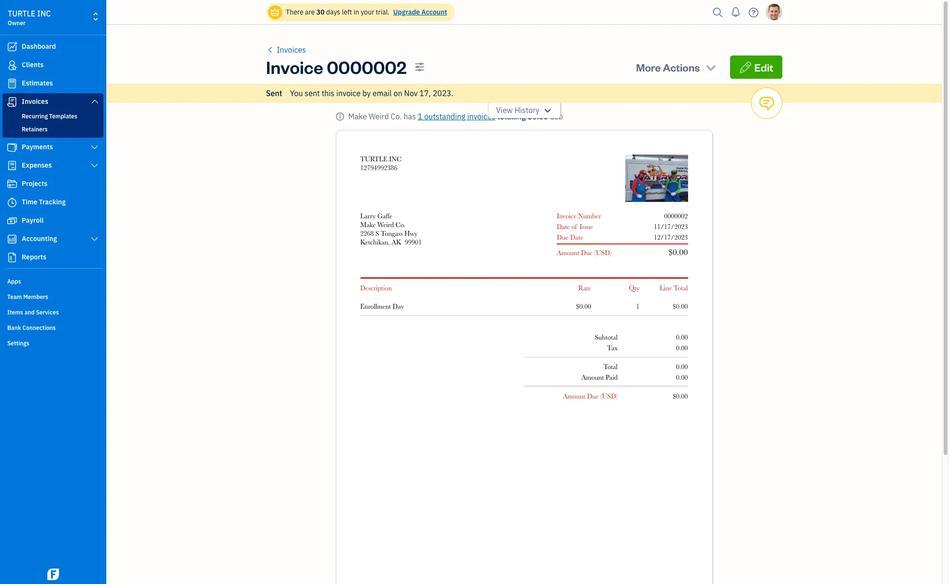 Task type: vqa. For each thing, say whether or not it's contained in the screenshot.
Company in the New Company Owner
no



Task type: describe. For each thing, give the bounding box(es) containing it.
team members link
[[2, 290, 103, 304]]

1 outstanding invoices button
[[418, 111, 496, 122]]

usd inside make weird co. has 1 outstanding invoices totalling $0.00 usd
[[550, 113, 563, 121]]

actions
[[663, 60, 700, 74]]

1 vertical spatial date
[[571, 234, 584, 241]]

invoices inside main element
[[22, 97, 48, 106]]

payroll
[[22, 216, 44, 225]]

larry gaffe make weird co. 2268 s tongass hwy ketchikan, ak  99901
[[361, 212, 422, 246]]

clients
[[22, 60, 44, 69]]

estimates link
[[2, 75, 103, 92]]

1 vertical spatial usd
[[596, 249, 610, 257]]

history
[[515, 105, 540, 115]]

view comments image
[[759, 88, 776, 118]]

search image
[[711, 5, 726, 20]]

projects
[[22, 179, 48, 188]]

1 0.00 from the top
[[677, 334, 688, 341]]

message
[[375, 88, 402, 97]]

expenses
[[22, 161, 52, 170]]

sent
[[305, 88, 320, 98]]

totalling
[[498, 112, 526, 121]]

days
[[326, 8, 341, 16]]

email
[[373, 88, 392, 98]]

chevrondown image
[[705, 60, 718, 74]]

has
[[404, 112, 416, 121]]

services
[[36, 309, 59, 316]]

0 vertical spatial 0000002
[[327, 56, 407, 78]]

larry gaffe will receive your message by email.
[[289, 88, 431, 97]]

Send a message text field
[[289, 66, 741, 87]]

enrollment day
[[361, 303, 404, 310]]

hwy
[[405, 230, 418, 237]]

inc for turtle inc owner
[[37, 9, 51, 18]]

dashboard image
[[6, 42, 18, 52]]

invoices button
[[266, 44, 306, 56]]

reports link
[[2, 249, 103, 266]]

12/17/2023
[[654, 234, 688, 241]]

invoices link
[[2, 93, 103, 111]]

time tracking link
[[2, 194, 103, 211]]

settings link
[[2, 336, 103, 351]]

inc for turtle inc 12794992386
[[389, 155, 402, 163]]

turtle for turtle inc 12794992386
[[361, 155, 388, 163]]

0 vertical spatial your
[[361, 8, 374, 16]]

day
[[393, 303, 404, 310]]

subtotal
[[595, 334, 618, 341]]

edit
[[755, 60, 774, 74]]

0 vertical spatial amount
[[557, 249, 580, 257]]

number
[[579, 212, 602, 220]]

subtotal tax
[[595, 334, 618, 352]]

more
[[636, 60, 661, 74]]

sent
[[266, 88, 282, 98]]

view
[[496, 105, 513, 115]]

bank
[[7, 324, 21, 332]]

ketchikan,
[[361, 238, 390, 246]]

turtle inc 12794992386
[[361, 155, 402, 172]]

recurring templates link
[[4, 111, 102, 122]]

description
[[361, 284, 392, 292]]

4 0.00 from the top
[[677, 374, 688, 382]]

edit link
[[731, 56, 783, 79]]

0 vertical spatial amount due ( usd )
[[557, 249, 612, 257]]

bank connections link
[[2, 321, 103, 335]]

1 vertical spatial 0000002
[[665, 212, 688, 220]]

dashboard
[[22, 42, 56, 51]]

0 vertical spatial weird
[[369, 112, 389, 121]]

s
[[376, 230, 379, 237]]

of
[[572, 223, 578, 231]]

owner
[[8, 19, 26, 27]]

invoice image
[[6, 97, 18, 107]]

3 0.00 from the top
[[677, 363, 688, 371]]

more actions button
[[628, 56, 727, 79]]

view history button
[[488, 103, 561, 118]]

invoice number
[[557, 212, 602, 220]]

invoice 0000002
[[266, 56, 407, 78]]

this
[[322, 88, 335, 98]]

items and services
[[7, 309, 59, 316]]

invoice
[[337, 88, 361, 98]]

on
[[394, 88, 403, 98]]

accounting
[[22, 235, 57, 243]]

info image
[[336, 111, 345, 122]]

0 vertical spatial total
[[674, 284, 688, 292]]

tax
[[608, 344, 618, 352]]

team members
[[7, 294, 48, 301]]

invoice for invoice 0000002
[[266, 56, 324, 78]]

send button
[[744, 66, 783, 85]]

time tracking
[[22, 198, 66, 206]]

2023.
[[433, 88, 454, 98]]

in
[[354, 8, 359, 16]]

due date
[[557, 234, 584, 241]]

invoices
[[468, 112, 496, 121]]

chevron large down image for payments
[[90, 144, 99, 151]]

30
[[317, 8, 325, 16]]

view history
[[496, 105, 540, 115]]

chart image
[[6, 235, 18, 244]]

invoice for invoice number
[[557, 212, 577, 220]]

2 vertical spatial due
[[587, 393, 599, 400]]

freshbooks image
[[45, 569, 61, 581]]

2268
[[361, 230, 374, 237]]

99901
[[405, 238, 422, 246]]

line total
[[660, 284, 688, 292]]

chevron large down image for invoices
[[90, 98, 99, 105]]

0 horizontal spatial )
[[610, 249, 612, 257]]

settings
[[7, 340, 29, 347]]

project image
[[6, 179, 18, 189]]

2 by from the left
[[404, 88, 411, 97]]

invoices inside button
[[277, 45, 306, 55]]

outstanding
[[425, 112, 466, 121]]

0 vertical spatial due
[[557, 234, 569, 241]]

1 horizontal spatial 1
[[637, 303, 640, 310]]

1 by from the left
[[363, 88, 371, 98]]



Task type: locate. For each thing, give the bounding box(es) containing it.
connections
[[22, 324, 56, 332]]

there
[[286, 8, 304, 16]]

reports
[[22, 253, 46, 262]]

date of issue
[[557, 223, 593, 231]]

0 horizontal spatial invoice
[[266, 56, 324, 78]]

0 vertical spatial make
[[349, 112, 367, 121]]

1 vertical spatial 1
[[637, 303, 640, 310]]

1 vertical spatial larry
[[361, 212, 376, 220]]

co.
[[391, 112, 402, 121], [396, 221, 406, 229]]

pencil image
[[739, 60, 753, 74]]

there are 30 days left in your trial. upgrade account
[[286, 8, 447, 16]]

turtle inc owner
[[8, 9, 51, 27]]

1 vertical spatial your
[[360, 88, 374, 97]]

1 vertical spatial total
[[604, 363, 618, 371]]

paid
[[606, 374, 618, 382]]

usd
[[550, 113, 563, 121], [596, 249, 610, 257], [602, 393, 616, 400]]

retainers link
[[4, 124, 102, 135]]

gaffe inside larry gaffe make weird co. 2268 s tongass hwy ketchikan, ak  99901
[[378, 212, 393, 220]]

0 horizontal spatial inc
[[37, 9, 51, 18]]

payments link
[[2, 139, 103, 156]]

chevron large down image inside invoices link
[[90, 98, 99, 105]]

accounting link
[[2, 231, 103, 248]]

larry up 2268
[[361, 212, 376, 220]]

0 vertical spatial 0.00 0.00
[[677, 334, 688, 352]]

chevron large down image inside accounting 'link'
[[90, 236, 99, 243]]

chevron large down image up recurring templates link
[[90, 98, 99, 105]]

1 chevron large down image from the top
[[90, 98, 99, 105]]

0 vertical spatial (
[[595, 249, 596, 257]]

amount
[[557, 249, 580, 257], [582, 374, 604, 382], [563, 393, 586, 400]]

chevronleft image
[[266, 44, 275, 56]]

are
[[305, 8, 315, 16]]

money image
[[6, 216, 18, 226]]

larry
[[289, 88, 305, 97], [361, 212, 376, 220]]

amount due ( usd ) down due date
[[557, 249, 612, 257]]

gaffe up tongass at top
[[378, 212, 393, 220]]

1 horizontal spatial turtle
[[361, 155, 388, 163]]

weird up tongass at top
[[378, 221, 394, 229]]

main element
[[0, 0, 131, 585]]

1 horizontal spatial total
[[674, 284, 688, 292]]

turtle
[[8, 9, 35, 18], [361, 155, 388, 163]]

larry for larry gaffe will receive your message by email.
[[289, 88, 305, 97]]

1 horizontal spatial invoice
[[557, 212, 577, 220]]

0 vertical spatial )
[[610, 249, 612, 257]]

3 chevron large down image from the top
[[90, 236, 99, 243]]

enrollment
[[361, 303, 391, 310]]

client image
[[6, 60, 18, 70]]

total up the paid on the bottom of page
[[604, 363, 618, 371]]

crown image
[[270, 7, 280, 17]]

0 vertical spatial inc
[[37, 9, 51, 18]]

more actions
[[636, 60, 700, 74]]

amount left the paid on the bottom of page
[[582, 374, 604, 382]]

you
[[290, 88, 303, 98]]

recurring templates
[[22, 113, 77, 120]]

chevron large down image down payroll link
[[90, 236, 99, 243]]

0.00 0.00 for subtotal
[[677, 334, 688, 352]]

0 horizontal spatial 1
[[418, 112, 423, 121]]

invoice up of
[[557, 212, 577, 220]]

1 horizontal spatial inc
[[389, 155, 402, 163]]

1 horizontal spatial )
[[616, 393, 618, 400]]

2 chevron large down image from the top
[[90, 144, 99, 151]]

go to help image
[[746, 5, 762, 20]]

1 horizontal spatial gaffe
[[378, 212, 393, 220]]

invoices up recurring at the top of the page
[[22, 97, 48, 106]]

0 horizontal spatial total
[[604, 363, 618, 371]]

0 vertical spatial chevron large down image
[[90, 98, 99, 105]]

turtle up 12794992386
[[361, 155, 388, 163]]

notifications image
[[729, 2, 744, 22]]

items
[[7, 309, 23, 316]]

12794992386
[[361, 164, 398, 172]]

1 horizontal spatial larry
[[361, 212, 376, 220]]

0 horizontal spatial gaffe
[[306, 88, 323, 97]]

chevron large down image up chevron large down image
[[90, 144, 99, 151]]

you sent this invoice by email on nov 17, 2023.
[[290, 88, 454, 98]]

line
[[660, 284, 673, 292]]

1 vertical spatial gaffe
[[378, 212, 393, 220]]

1 vertical spatial inc
[[389, 155, 402, 163]]

usd down 'number'
[[596, 249, 610, 257]]

tracking
[[39, 198, 66, 206]]

0 vertical spatial usd
[[550, 113, 563, 121]]

your
[[361, 8, 374, 16], [360, 88, 374, 97]]

team
[[7, 294, 22, 301]]

1 down qty
[[637, 303, 640, 310]]

0 horizontal spatial by
[[363, 88, 371, 98]]

upgrade account link
[[392, 8, 447, 16]]

0000002 up 11/17/2023
[[665, 212, 688, 220]]

amount inside total amount paid
[[582, 374, 604, 382]]

inc inside turtle inc 12794992386
[[389, 155, 402, 163]]

turtle for turtle inc owner
[[8, 9, 35, 18]]

1 vertical spatial turtle
[[361, 155, 388, 163]]

1 horizontal spatial 0000002
[[665, 212, 688, 220]]

2 vertical spatial usd
[[602, 393, 616, 400]]

inc inside turtle inc owner
[[37, 9, 51, 18]]

make inside larry gaffe make weird co. 2268 s tongass hwy ketchikan, ak  99901
[[361, 221, 376, 229]]

1 vertical spatial due
[[581, 249, 593, 257]]

0.00
[[677, 334, 688, 341], [677, 344, 688, 352], [677, 363, 688, 371], [677, 374, 688, 382]]

invoice up you at the left of page
[[266, 56, 324, 78]]

11/17/2023
[[654, 223, 688, 231]]

1 vertical spatial co.
[[396, 221, 406, 229]]

gaffe left will
[[306, 88, 323, 97]]

clients link
[[2, 57, 103, 74]]

members
[[23, 294, 48, 301]]

0 vertical spatial turtle
[[8, 9, 35, 18]]

1 vertical spatial chevron large down image
[[90, 144, 99, 151]]

1 vertical spatial invoice
[[557, 212, 577, 220]]

gaffe for will
[[306, 88, 323, 97]]

0 vertical spatial invoice
[[266, 56, 324, 78]]

larry for larry gaffe make weird co. 2268 s tongass hwy ketchikan, ak  99901
[[361, 212, 376, 220]]

account
[[422, 8, 447, 16]]

1 vertical spatial )
[[616, 393, 618, 400]]

make right the info image
[[349, 112, 367, 121]]

bank connections
[[7, 324, 56, 332]]

0000002 up larry gaffe will receive your message by email. in the top left of the page
[[327, 56, 407, 78]]

inc up 12794992386
[[389, 155, 402, 163]]

amount down total amount paid in the right of the page
[[563, 393, 586, 400]]

1 vertical spatial amount
[[582, 374, 604, 382]]

by
[[363, 88, 371, 98], [404, 88, 411, 97]]

settings for this invoice image
[[415, 62, 425, 72]]

and
[[25, 309, 35, 316]]

0 horizontal spatial 0000002
[[327, 56, 407, 78]]

due down due date
[[581, 249, 593, 257]]

1 horizontal spatial (
[[601, 393, 602, 400]]

0 vertical spatial gaffe
[[306, 88, 323, 97]]

chevron large down image
[[90, 162, 99, 170]]

rate
[[579, 284, 592, 292]]

0.00 0.00 for total
[[677, 363, 688, 382]]

your right in
[[361, 8, 374, 16]]

1 vertical spatial invoices
[[22, 97, 48, 106]]

date left of
[[557, 223, 570, 231]]

gaffe for make
[[378, 212, 393, 220]]

)
[[610, 249, 612, 257], [616, 393, 618, 400]]

2 vertical spatial amount
[[563, 393, 586, 400]]

due down total amount paid in the right of the page
[[587, 393, 599, 400]]

left
[[342, 8, 352, 16]]

apps
[[7, 278, 21, 285]]

total right line
[[674, 284, 688, 292]]

total amount paid
[[582, 363, 618, 382]]

your right receive
[[360, 88, 374, 97]]

turtle inside turtle inc owner
[[8, 9, 35, 18]]

report image
[[6, 253, 18, 263]]

date
[[557, 223, 570, 231], [571, 234, 584, 241]]

2 0.00 0.00 from the top
[[677, 363, 688, 382]]

time
[[22, 198, 37, 206]]

1 horizontal spatial by
[[404, 88, 411, 97]]

0 vertical spatial invoices
[[277, 45, 306, 55]]

0000002
[[327, 56, 407, 78], [665, 212, 688, 220]]

1 vertical spatial (
[[601, 393, 602, 400]]

0 horizontal spatial invoices
[[22, 97, 48, 106]]

1 vertical spatial amount due ( usd )
[[563, 393, 618, 400]]

will
[[324, 88, 335, 97]]

2 vertical spatial chevron large down image
[[90, 236, 99, 243]]

larry left sent
[[289, 88, 305, 97]]

invoice
[[266, 56, 324, 78], [557, 212, 577, 220]]

0 horizontal spatial (
[[595, 249, 596, 257]]

1
[[418, 112, 423, 121], [637, 303, 640, 310]]

0 horizontal spatial turtle
[[8, 9, 35, 18]]

estimate image
[[6, 79, 18, 88]]

0 vertical spatial 1
[[418, 112, 423, 121]]

email.
[[413, 88, 431, 97]]

templates
[[49, 113, 77, 120]]

turtle up owner
[[8, 9, 35, 18]]

weird down email
[[369, 112, 389, 121]]

dashboard link
[[2, 38, 103, 56]]

upgrade
[[393, 8, 420, 16]]

due down date of issue
[[557, 234, 569, 241]]

2 0.00 from the top
[[677, 344, 688, 352]]

co. up tongass at top
[[396, 221, 406, 229]]

larry inside larry gaffe make weird co. 2268 s tongass hwy ketchikan, ak  99901
[[361, 212, 376, 220]]

0 horizontal spatial larry
[[289, 88, 305, 97]]

usd down the paid on the bottom of page
[[602, 393, 616, 400]]

payment image
[[6, 143, 18, 152]]

by right on
[[404, 88, 411, 97]]

nov
[[404, 88, 418, 98]]

timer image
[[6, 198, 18, 207]]

send
[[753, 70, 774, 81]]

weird inside larry gaffe make weird co. 2268 s tongass hwy ketchikan, ak  99901
[[378, 221, 394, 229]]

estimates
[[22, 79, 53, 88]]

by left email
[[363, 88, 371, 98]]

issue
[[580, 223, 593, 231]]

0 vertical spatial larry
[[289, 88, 305, 97]]

invoices right chevronleft image
[[277, 45, 306, 55]]

date down date of issue
[[571, 234, 584, 241]]

1 right the 'has'
[[418, 112, 423, 121]]

co. inside larry gaffe make weird co. 2268 s tongass hwy ketchikan, ak  99901
[[396, 221, 406, 229]]

inc up 'dashboard'
[[37, 9, 51, 18]]

17,
[[420, 88, 431, 98]]

1 vertical spatial make
[[361, 221, 376, 229]]

total inside total amount paid
[[604, 363, 618, 371]]

1 horizontal spatial invoices
[[277, 45, 306, 55]]

amount down due date
[[557, 249, 580, 257]]

amount due ( usd ) down total amount paid in the right of the page
[[563, 393, 618, 400]]

usd right the history on the right top of the page
[[550, 113, 563, 121]]

0 vertical spatial date
[[557, 223, 570, 231]]

0 vertical spatial co.
[[391, 112, 402, 121]]

chevron large down image for accounting
[[90, 236, 99, 243]]

chevron large down image
[[90, 98, 99, 105], [90, 144, 99, 151], [90, 236, 99, 243]]

1 vertical spatial weird
[[378, 221, 394, 229]]

make up 2268
[[361, 221, 376, 229]]

items and services link
[[2, 305, 103, 320]]

recurring
[[22, 113, 48, 120]]

expense image
[[6, 161, 18, 171]]

turtle inside turtle inc 12794992386
[[361, 155, 388, 163]]

receive
[[337, 88, 359, 97]]

co. left the 'has'
[[391, 112, 402, 121]]

1 0.00 0.00 from the top
[[677, 334, 688, 352]]

1 vertical spatial 0.00 0.00
[[677, 363, 688, 382]]



